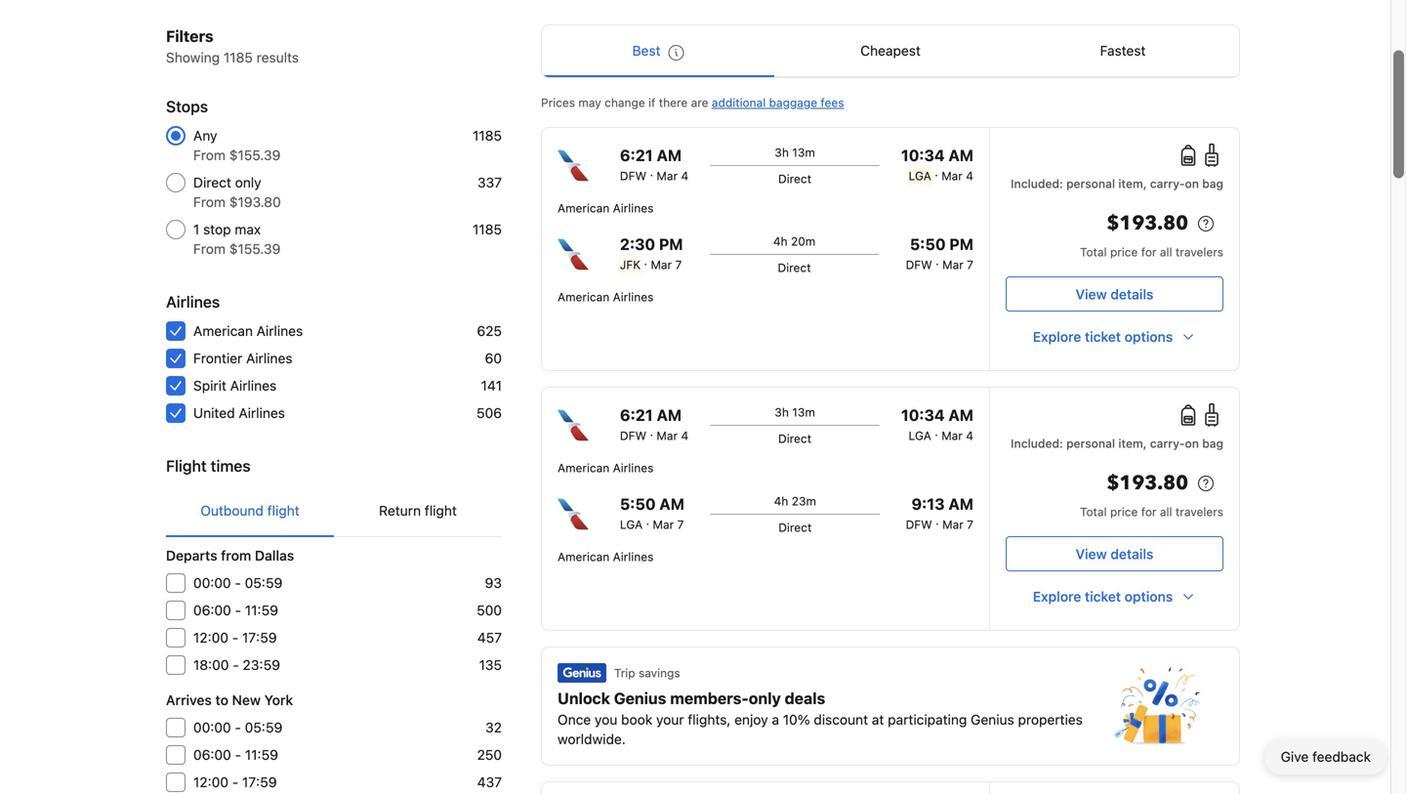 Task type: locate. For each thing, give the bounding box(es) containing it.
2 details from the top
[[1111, 546, 1154, 562]]

17:59 for new
[[242, 774, 277, 790]]

3h up 4h 23m
[[775, 405, 789, 419]]

1185 up 337
[[473, 127, 502, 144]]

1 $193.80 region from the top
[[1006, 208, 1224, 243]]

0 vertical spatial 00:00
[[193, 575, 231, 591]]

506
[[477, 405, 502, 421]]

2 all from the top
[[1160, 505, 1173, 519]]

view details button for 5:50 pm
[[1006, 276, 1224, 312]]

enjoy
[[735, 712, 768, 728]]

1 horizontal spatial tab list
[[542, 25, 1240, 78]]

travelers
[[1176, 245, 1224, 259], [1176, 505, 1224, 519]]

1 bag from the top
[[1203, 177, 1224, 190]]

1 horizontal spatial genius
[[971, 712, 1015, 728]]

7 inside 9:13 am dfw . mar 7
[[967, 518, 974, 531]]

2 carry- from the top
[[1150, 437, 1185, 450]]

1 horizontal spatial flight
[[425, 503, 457, 519]]

american
[[558, 201, 610, 215], [558, 290, 610, 304], [193, 323, 253, 339], [558, 461, 610, 475], [558, 550, 610, 564]]

1 total from the top
[[1080, 245, 1107, 259]]

11:59 up 23:59
[[245, 602, 278, 618]]

. inside 2:30 pm jfk . mar 7
[[644, 254, 648, 268]]

airlines up frontier airlines
[[257, 323, 303, 339]]

2 included: personal item, carry-on bag from the top
[[1011, 437, 1224, 450]]

0 vertical spatial 06:00
[[193, 602, 231, 618]]

1 vertical spatial included:
[[1011, 437, 1064, 450]]

explore ticket options for 5:50 pm
[[1033, 329, 1173, 345]]

flights,
[[688, 712, 731, 728]]

1 vertical spatial carry-
[[1150, 437, 1185, 450]]

included: for am
[[1011, 437, 1064, 450]]

included: for pm
[[1011, 177, 1064, 190]]

1 vertical spatial only
[[749, 689, 781, 708]]

2:30
[[620, 235, 655, 253]]

7
[[675, 258, 682, 272], [967, 258, 974, 272], [678, 518, 684, 531], [967, 518, 974, 531]]

0 vertical spatial 12:00
[[193, 630, 229, 646]]

0 horizontal spatial tab list
[[166, 485, 502, 538]]

0 vertical spatial lga
[[909, 169, 932, 183]]

.
[[650, 165, 654, 179], [935, 165, 939, 179], [644, 254, 648, 268], [936, 254, 939, 268], [650, 425, 654, 439], [935, 425, 939, 439], [646, 514, 650, 527], [936, 514, 939, 527]]

7 for 9:13 am
[[967, 518, 974, 531]]

2 vertical spatial lga
[[620, 518, 643, 531]]

explore ticket options for 9:13 am
[[1033, 589, 1173, 605]]

05:59 down york
[[245, 719, 283, 736]]

1 details from the top
[[1111, 286, 1154, 302]]

0 vertical spatial 17:59
[[242, 630, 277, 646]]

flight for return flight
[[425, 503, 457, 519]]

1 12:00 - 17:59 from the top
[[193, 630, 277, 646]]

options for am
[[1125, 589, 1173, 605]]

13m down baggage
[[792, 146, 815, 159]]

3h down additional baggage fees link
[[775, 146, 789, 159]]

1 vertical spatial item,
[[1119, 437, 1147, 450]]

flight inside outbound flight button
[[267, 503, 300, 519]]

4 up 5:50 am lga . mar 7
[[681, 429, 689, 442]]

2 10:34 from the top
[[901, 406, 945, 424]]

1 12:00 from the top
[[193, 630, 229, 646]]

0 vertical spatial 06:00 - 11:59
[[193, 602, 278, 618]]

1 item, from the top
[[1119, 177, 1147, 190]]

0 vertical spatial explore
[[1033, 329, 1082, 345]]

2 05:59 from the top
[[245, 719, 283, 736]]

price for 5:50 pm
[[1111, 245, 1138, 259]]

only down 'any from $155.39'
[[235, 174, 261, 190]]

1 total price for all travelers from the top
[[1080, 245, 1224, 259]]

1 vertical spatial 5:50
[[620, 495, 656, 513]]

lga for 9:13 am
[[909, 429, 932, 442]]

give
[[1281, 749, 1309, 765]]

1 all from the top
[[1160, 245, 1173, 259]]

0 vertical spatial item,
[[1119, 177, 1147, 190]]

1 vertical spatial included: personal item, carry-on bag
[[1011, 437, 1224, 450]]

am
[[657, 146, 682, 165], [949, 146, 974, 165], [657, 406, 682, 424], [949, 406, 974, 424], [660, 495, 685, 513], [949, 495, 974, 513]]

3h for pm
[[775, 146, 789, 159]]

1 flight from the left
[[267, 503, 300, 519]]

1 travelers from the top
[[1176, 245, 1224, 259]]

0 vertical spatial 13m
[[792, 146, 815, 159]]

on for 5:50 pm
[[1185, 177, 1199, 190]]

0 vertical spatial tab list
[[542, 25, 1240, 78]]

1 vertical spatial 00:00 - 05:59
[[193, 719, 283, 736]]

2 vertical spatial from
[[193, 241, 226, 257]]

0 vertical spatial view details
[[1076, 286, 1154, 302]]

departs from dallas
[[166, 547, 294, 564]]

2 12:00 from the top
[[193, 774, 229, 790]]

on
[[1185, 177, 1199, 190], [1185, 437, 1199, 450]]

$193.80 inside direct only from $193.80
[[229, 194, 281, 210]]

0 vertical spatial from
[[193, 147, 226, 163]]

1 vertical spatial view details button
[[1006, 536, 1224, 571]]

0 horizontal spatial 5:50
[[620, 495, 656, 513]]

tab list containing best
[[542, 25, 1240, 78]]

direct
[[778, 172, 812, 186], [193, 174, 231, 190], [778, 261, 811, 274], [778, 432, 812, 445], [779, 521, 812, 534]]

1 05:59 from the top
[[245, 575, 283, 591]]

2:30 pm jfk . mar 7
[[620, 235, 683, 272]]

1 vertical spatial 6:21
[[620, 406, 653, 424]]

1 horizontal spatial pm
[[950, 235, 974, 253]]

united
[[193, 405, 235, 421]]

- for 250
[[235, 747, 241, 763]]

to
[[215, 692, 229, 708]]

13m
[[792, 146, 815, 159], [792, 405, 815, 419]]

1 vertical spatial details
[[1111, 546, 1154, 562]]

12:00 up 18:00
[[193, 630, 229, 646]]

2 ticket from the top
[[1085, 589, 1121, 605]]

2 00:00 - 05:59 from the top
[[193, 719, 283, 736]]

1 vertical spatial view details
[[1076, 546, 1154, 562]]

spirit airlines
[[193, 378, 277, 394]]

1 vertical spatial all
[[1160, 505, 1173, 519]]

5:50
[[910, 235, 946, 253], [620, 495, 656, 513]]

5:50 inside 5:50 pm dfw . mar 7
[[910, 235, 946, 253]]

1 6:21 from the top
[[620, 146, 653, 165]]

06:00 - 11:59 down the arrives to new york
[[193, 747, 278, 763]]

$155.39 inside 'any from $155.39'
[[229, 147, 281, 163]]

- for 457
[[232, 630, 239, 646]]

1 13m from the top
[[792, 146, 815, 159]]

11:59 for new
[[245, 747, 278, 763]]

$193.80 region
[[1006, 208, 1224, 243], [1006, 468, 1224, 503]]

17:59 up 23:59
[[242, 630, 277, 646]]

0 vertical spatial details
[[1111, 286, 1154, 302]]

all
[[1160, 245, 1173, 259], [1160, 505, 1173, 519]]

0 vertical spatial 10:34 am lga . mar 4
[[901, 146, 974, 183]]

1 vertical spatial 12:00 - 17:59
[[193, 774, 277, 790]]

1 vertical spatial $193.80 region
[[1006, 468, 1224, 503]]

2 view details from the top
[[1076, 546, 1154, 562]]

tab list up fees
[[542, 25, 1240, 78]]

0 vertical spatial $155.39
[[229, 147, 281, 163]]

bag
[[1203, 177, 1224, 190], [1203, 437, 1224, 450]]

3h 13m down baggage
[[775, 146, 815, 159]]

11:59
[[245, 602, 278, 618], [245, 747, 278, 763]]

00:00 - 05:59 down the arrives to new york
[[193, 719, 283, 736]]

if
[[649, 96, 656, 109]]

2 on from the top
[[1185, 437, 1199, 450]]

1 $155.39 from the top
[[229, 147, 281, 163]]

from inside direct only from $193.80
[[193, 194, 226, 210]]

17:59 for dallas
[[242, 630, 277, 646]]

1 vertical spatial 11:59
[[245, 747, 278, 763]]

0 vertical spatial included:
[[1011, 177, 1064, 190]]

lga inside 5:50 am lga . mar 7
[[620, 518, 643, 531]]

7 inside 2:30 pm jfk . mar 7
[[675, 258, 682, 272]]

item,
[[1119, 177, 1147, 190], [1119, 437, 1147, 450]]

all for 5:50 pm
[[1160, 245, 1173, 259]]

1 06:00 - 11:59 from the top
[[193, 602, 278, 618]]

travelers for pm
[[1176, 245, 1224, 259]]

1 vertical spatial 1185
[[473, 127, 502, 144]]

0 vertical spatial 5:50
[[910, 235, 946, 253]]

cheapest
[[861, 42, 921, 59]]

genius up book
[[614, 689, 667, 708]]

pm inside 2:30 pm jfk . mar 7
[[659, 235, 683, 253]]

00:00 down to
[[193, 719, 231, 736]]

2 6:21 from the top
[[620, 406, 653, 424]]

2 from from the top
[[193, 194, 226, 210]]

1 included: personal item, carry-on bag from the top
[[1011, 177, 1224, 190]]

direct inside direct only from $193.80
[[193, 174, 231, 190]]

airlines up frontier
[[166, 293, 220, 311]]

0 vertical spatial view
[[1076, 286, 1107, 302]]

10:34 am lga . mar 4 up 9:13 in the bottom of the page
[[901, 406, 974, 442]]

00:00 - 05:59 down the "from"
[[193, 575, 283, 591]]

1 vertical spatial bag
[[1203, 437, 1224, 450]]

0 horizontal spatial flight
[[267, 503, 300, 519]]

3 from from the top
[[193, 241, 226, 257]]

1 vertical spatial 06:00
[[193, 747, 231, 763]]

0 vertical spatial 1185
[[224, 49, 253, 65]]

0 vertical spatial 6:21
[[620, 146, 653, 165]]

13m for 5:50 pm
[[792, 146, 815, 159]]

2 explore from the top
[[1033, 589, 1082, 605]]

1 00:00 from the top
[[193, 575, 231, 591]]

12:00 - 17:59 up 18:00 - 23:59
[[193, 630, 277, 646]]

1 vertical spatial 00:00
[[193, 719, 231, 736]]

0 horizontal spatial genius
[[614, 689, 667, 708]]

1 vertical spatial 10:34 am lga . mar 4
[[901, 406, 974, 442]]

11:59 down the "new"
[[245, 747, 278, 763]]

1185 inside the filters showing 1185 results
[[224, 49, 253, 65]]

60
[[485, 350, 502, 366]]

1 horizontal spatial 5:50
[[910, 235, 946, 253]]

0 vertical spatial options
[[1125, 329, 1173, 345]]

dfw
[[620, 169, 647, 183], [906, 258, 933, 272], [620, 429, 647, 442], [906, 518, 933, 531]]

1185 left the results
[[224, 49, 253, 65]]

10:34 am lga . mar 4
[[901, 146, 974, 183], [901, 406, 974, 442]]

06:00 - 11:59 for to
[[193, 747, 278, 763]]

2 total from the top
[[1080, 505, 1107, 519]]

0 vertical spatial 4h
[[773, 234, 788, 248]]

2 for from the top
[[1142, 505, 1157, 519]]

flight inside return flight button
[[425, 503, 457, 519]]

there
[[659, 96, 688, 109]]

1 vertical spatial 17:59
[[242, 774, 277, 790]]

only up a on the right of the page
[[749, 689, 781, 708]]

tab list up dallas
[[166, 485, 502, 538]]

13m up 23m
[[792, 405, 815, 419]]

outbound
[[201, 503, 264, 519]]

. inside 5:50 pm dfw . mar 7
[[936, 254, 939, 268]]

at
[[872, 712, 884, 728]]

17:59 down the "new"
[[242, 774, 277, 790]]

1 vertical spatial 4h
[[774, 494, 789, 508]]

0 vertical spatial bag
[[1203, 177, 1224, 190]]

0 vertical spatial all
[[1160, 245, 1173, 259]]

participating
[[888, 712, 967, 728]]

carry- for 5:50 pm
[[1150, 177, 1185, 190]]

$193.80 region for am
[[1006, 468, 1224, 503]]

0 vertical spatial 00:00 - 05:59
[[193, 575, 283, 591]]

1 vertical spatial 3h
[[775, 405, 789, 419]]

price
[[1111, 245, 1138, 259], [1111, 505, 1138, 519]]

93
[[485, 575, 502, 591]]

0 vertical spatial ticket
[[1085, 329, 1121, 345]]

0 vertical spatial for
[[1142, 245, 1157, 259]]

1 00:00 - 05:59 from the top
[[193, 575, 283, 591]]

personal
[[1067, 177, 1116, 190], [1067, 437, 1116, 450]]

1 3h 13m from the top
[[775, 146, 815, 159]]

$193.80 for 2:30 pm
[[1107, 210, 1189, 237]]

from up stop
[[193, 194, 226, 210]]

0 vertical spatial included: personal item, carry-on bag
[[1011, 177, 1224, 190]]

1 vertical spatial options
[[1125, 589, 1173, 605]]

1 vertical spatial personal
[[1067, 437, 1116, 450]]

tab list for unlock genius members-only deals
[[542, 25, 1240, 78]]

direct only from $193.80
[[193, 174, 281, 210]]

4h left 23m
[[774, 494, 789, 508]]

0 vertical spatial carry-
[[1150, 177, 1185, 190]]

1 vertical spatial for
[[1142, 505, 1157, 519]]

00:00 - 05:59 for to
[[193, 719, 283, 736]]

2 13m from the top
[[792, 405, 815, 419]]

0 vertical spatial price
[[1111, 245, 1138, 259]]

1 view details button from the top
[[1006, 276, 1224, 312]]

1 vertical spatial explore ticket options button
[[1006, 579, 1224, 614]]

1 view from the top
[[1076, 286, 1107, 302]]

2 $193.80 region from the top
[[1006, 468, 1224, 503]]

1 vertical spatial 10:34
[[901, 406, 945, 424]]

item, for 9:13 am
[[1119, 437, 1147, 450]]

flight up dallas
[[267, 503, 300, 519]]

06:00 up 18:00
[[193, 602, 231, 618]]

625
[[477, 323, 502, 339]]

1 3h from the top
[[775, 146, 789, 159]]

1 vertical spatial genius
[[971, 712, 1015, 728]]

included:
[[1011, 177, 1064, 190], [1011, 437, 1064, 450]]

2 total price for all travelers from the top
[[1080, 505, 1224, 519]]

4h for am
[[774, 494, 789, 508]]

view details button
[[1006, 276, 1224, 312], [1006, 536, 1224, 571]]

12:00 - 17:59 for from
[[193, 630, 277, 646]]

0 horizontal spatial pm
[[659, 235, 683, 253]]

4h left 20m
[[773, 234, 788, 248]]

airlines down frontier airlines
[[230, 378, 277, 394]]

1 from from the top
[[193, 147, 226, 163]]

05:59 down dallas
[[245, 575, 283, 591]]

7 for 5:50 am
[[678, 518, 684, 531]]

tab list containing outbound flight
[[166, 485, 502, 538]]

total price for all travelers
[[1080, 245, 1224, 259], [1080, 505, 1224, 519]]

best image
[[669, 45, 684, 61], [669, 45, 684, 61]]

2 06:00 from the top
[[193, 747, 231, 763]]

0 vertical spatial explore ticket options button
[[1006, 319, 1224, 355]]

1 on from the top
[[1185, 177, 1199, 190]]

7 inside 5:50 pm dfw . mar 7
[[967, 258, 974, 272]]

06:00 - 11:59 down the "from"
[[193, 602, 278, 618]]

1 10:34 from the top
[[901, 146, 945, 165]]

250
[[477, 747, 502, 763]]

00:00 - 05:59
[[193, 575, 283, 591], [193, 719, 283, 736]]

1 carry- from the top
[[1150, 177, 1185, 190]]

max
[[235, 221, 261, 237]]

2 included: from the top
[[1011, 437, 1064, 450]]

bag for am
[[1203, 437, 1224, 450]]

6:21 am dfw . mar 4 down if
[[620, 146, 689, 183]]

2 $155.39 from the top
[[229, 241, 281, 257]]

7 inside 5:50 am lga . mar 7
[[678, 518, 684, 531]]

5:50 inside 5:50 am lga . mar 7
[[620, 495, 656, 513]]

1 explore from the top
[[1033, 329, 1082, 345]]

$155.39 up direct only from $193.80
[[229, 147, 281, 163]]

stops
[[166, 97, 208, 116]]

1 vertical spatial 13m
[[792, 405, 815, 419]]

1 price from the top
[[1111, 245, 1138, 259]]

genius left properties
[[971, 712, 1015, 728]]

3h 13m up 4h 23m
[[775, 405, 815, 419]]

1 vertical spatial total price for all travelers
[[1080, 505, 1224, 519]]

3h 13m
[[775, 146, 815, 159], [775, 405, 815, 419]]

2 item, from the top
[[1119, 437, 1147, 450]]

06:00 down to
[[193, 747, 231, 763]]

direct down the 4h 20m
[[778, 261, 811, 274]]

05:59 for new
[[245, 719, 283, 736]]

mar inside 5:50 am lga . mar 7
[[653, 518, 674, 531]]

20m
[[791, 234, 816, 248]]

departs
[[166, 547, 217, 564]]

1 vertical spatial explore ticket options
[[1033, 589, 1173, 605]]

0 vertical spatial genius
[[614, 689, 667, 708]]

0 vertical spatial explore ticket options
[[1033, 329, 1173, 345]]

10%
[[783, 712, 810, 728]]

2 options from the top
[[1125, 589, 1173, 605]]

genius
[[614, 689, 667, 708], [971, 712, 1015, 728]]

return
[[379, 503, 421, 519]]

0 vertical spatial 11:59
[[245, 602, 278, 618]]

6:21 am dfw . mar 4 for 2:30
[[620, 146, 689, 183]]

item, for 5:50 pm
[[1119, 177, 1147, 190]]

2 vertical spatial 1185
[[473, 221, 502, 237]]

ticket for 5:50 pm
[[1085, 329, 1121, 345]]

1 included: from the top
[[1011, 177, 1064, 190]]

0 vertical spatial travelers
[[1176, 245, 1224, 259]]

deals
[[785, 689, 826, 708]]

06:00 - 11:59 for from
[[193, 602, 278, 618]]

2 10:34 am lga . mar 4 from the top
[[901, 406, 974, 442]]

2 explore ticket options from the top
[[1033, 589, 1173, 605]]

0 vertical spatial 12:00 - 17:59
[[193, 630, 277, 646]]

1 view details from the top
[[1076, 286, 1154, 302]]

1 10:34 am lga . mar 4 from the top
[[901, 146, 974, 183]]

direct up the 4h 20m
[[778, 172, 812, 186]]

0 vertical spatial view details button
[[1006, 276, 1224, 312]]

4h
[[773, 234, 788, 248], [774, 494, 789, 508]]

2 11:59 from the top
[[245, 747, 278, 763]]

airlines up 5:50 am lga . mar 7
[[613, 461, 654, 475]]

1 vertical spatial lga
[[909, 429, 932, 442]]

0 vertical spatial total price for all travelers
[[1080, 245, 1224, 259]]

6:21 for 5:50
[[620, 406, 653, 424]]

2 6:21 am dfw . mar 4 from the top
[[620, 406, 689, 442]]

4 up 5:50 pm dfw . mar 7
[[966, 169, 974, 183]]

12:00 down to
[[193, 774, 229, 790]]

mar
[[657, 169, 678, 183], [942, 169, 963, 183], [651, 258, 672, 272], [943, 258, 964, 272], [657, 429, 678, 442], [942, 429, 963, 442], [653, 518, 674, 531], [943, 518, 964, 531]]

change
[[605, 96, 645, 109]]

1 vertical spatial travelers
[[1176, 505, 1224, 519]]

personal for am
[[1067, 437, 1116, 450]]

5:50 for 5:50 am
[[620, 495, 656, 513]]

1 vertical spatial total
[[1080, 505, 1107, 519]]

2 bag from the top
[[1203, 437, 1224, 450]]

tab list for 06:00 - 11:59
[[166, 485, 502, 538]]

pm for 5:50 pm
[[950, 235, 974, 253]]

2 travelers from the top
[[1176, 505, 1224, 519]]

1 vertical spatial 12:00
[[193, 774, 229, 790]]

1 vertical spatial explore
[[1033, 589, 1082, 605]]

1 vertical spatial price
[[1111, 505, 1138, 519]]

0 vertical spatial only
[[235, 174, 261, 190]]

all for 9:13 am
[[1160, 505, 1173, 519]]

2 explore ticket options button from the top
[[1006, 579, 1224, 614]]

tab list
[[542, 25, 1240, 78], [166, 485, 502, 538]]

12:00
[[193, 630, 229, 646], [193, 774, 229, 790]]

2 flight from the left
[[425, 503, 457, 519]]

1 horizontal spatial only
[[749, 689, 781, 708]]

6:21 am dfw . mar 4 up 5:50 am lga . mar 7
[[620, 406, 689, 442]]

details for am
[[1111, 546, 1154, 562]]

ticket
[[1085, 329, 1121, 345], [1085, 589, 1121, 605]]

genius image
[[558, 663, 607, 683], [558, 663, 607, 683], [1115, 667, 1200, 745]]

12:00 for arrives
[[193, 774, 229, 790]]

pm inside 5:50 pm dfw . mar 7
[[950, 235, 974, 253]]

airlines down 5:50 am lga . mar 7
[[613, 550, 654, 564]]

- for 500
[[235, 602, 241, 618]]

2 3h 13m from the top
[[775, 405, 815, 419]]

$193.80
[[229, 194, 281, 210], [1107, 210, 1189, 237], [1107, 470, 1189, 497]]

00:00 for arrives
[[193, 719, 231, 736]]

10:34 for 9:13 am
[[901, 406, 945, 424]]

any from $155.39
[[193, 127, 281, 163]]

from down stop
[[193, 241, 226, 257]]

american airlines
[[558, 201, 654, 215], [558, 290, 654, 304], [193, 323, 303, 339], [558, 461, 654, 475], [558, 550, 654, 564]]

1 vertical spatial on
[[1185, 437, 1199, 450]]

00:00 down departs from dallas
[[193, 575, 231, 591]]

only
[[235, 174, 261, 190], [749, 689, 781, 708]]

1 vertical spatial from
[[193, 194, 226, 210]]

pm
[[659, 235, 683, 253], [950, 235, 974, 253]]

options for pm
[[1125, 329, 1173, 345]]

5:50 pm dfw . mar 7
[[906, 235, 974, 272]]

32
[[486, 719, 502, 736]]

0 vertical spatial 10:34
[[901, 146, 945, 165]]

direct down 'any from $155.39'
[[193, 174, 231, 190]]

airlines
[[613, 201, 654, 215], [613, 290, 654, 304], [166, 293, 220, 311], [257, 323, 303, 339], [246, 350, 293, 366], [230, 378, 277, 394], [239, 405, 285, 421], [613, 461, 654, 475], [613, 550, 654, 564]]

2 price from the top
[[1111, 505, 1138, 519]]

results
[[257, 49, 299, 65]]

1
[[193, 221, 200, 237]]

1 11:59 from the top
[[245, 602, 278, 618]]

explore
[[1033, 329, 1082, 345], [1033, 589, 1082, 605]]

1185
[[224, 49, 253, 65], [473, 127, 502, 144], [473, 221, 502, 237]]

baggage
[[769, 96, 818, 109]]

1 pm from the left
[[659, 235, 683, 253]]

1 06:00 from the top
[[193, 602, 231, 618]]

10:34 am lga . mar 4 up 5:50 pm dfw . mar 7
[[901, 146, 974, 183]]

0 vertical spatial $193.80 region
[[1006, 208, 1224, 243]]

1 for from the top
[[1142, 245, 1157, 259]]

2 06:00 - 11:59 from the top
[[193, 747, 278, 763]]

flight right return
[[425, 503, 457, 519]]

0 vertical spatial 6:21 am dfw . mar 4
[[620, 146, 689, 183]]

1 6:21 am dfw . mar 4 from the top
[[620, 146, 689, 183]]

2 00:00 from the top
[[193, 719, 231, 736]]

1 options from the top
[[1125, 329, 1173, 345]]

1 ticket from the top
[[1085, 329, 1121, 345]]

$155.39 down "max" at the top left of the page
[[229, 241, 281, 257]]

1 vertical spatial view
[[1076, 546, 1107, 562]]

total for 9:13 am
[[1080, 505, 1107, 519]]

2 personal from the top
[[1067, 437, 1116, 450]]

1 explore ticket options button from the top
[[1006, 319, 1224, 355]]

included: personal item, carry-on bag
[[1011, 177, 1224, 190], [1011, 437, 1224, 450]]

12:00 - 17:59 down the arrives to new york
[[193, 774, 277, 790]]

1 personal from the top
[[1067, 177, 1116, 190]]

1185 down 337
[[473, 221, 502, 237]]

13m for 9:13 am
[[792, 405, 815, 419]]

1 vertical spatial 3h 13m
[[775, 405, 815, 419]]

from
[[193, 147, 226, 163], [193, 194, 226, 210], [193, 241, 226, 257]]

am inside 9:13 am dfw . mar 7
[[949, 495, 974, 513]]

2 3h from the top
[[775, 405, 789, 419]]

2 view details button from the top
[[1006, 536, 1224, 571]]

2 12:00 - 17:59 from the top
[[193, 774, 277, 790]]

2 pm from the left
[[950, 235, 974, 253]]

details
[[1111, 286, 1154, 302], [1111, 546, 1154, 562]]

explore ticket options button for 9:13 am
[[1006, 579, 1224, 614]]

0 vertical spatial 3h
[[775, 146, 789, 159]]

2 17:59 from the top
[[242, 774, 277, 790]]

2 view from the top
[[1076, 546, 1107, 562]]

10:34 am lga . mar 4 for 9:13
[[901, 406, 974, 442]]

1 17:59 from the top
[[242, 630, 277, 646]]

1 explore ticket options from the top
[[1033, 329, 1173, 345]]

1 vertical spatial $155.39
[[229, 241, 281, 257]]

from down 'any'
[[193, 147, 226, 163]]



Task type: describe. For each thing, give the bounding box(es) containing it.
fees
[[821, 96, 844, 109]]

times
[[211, 457, 251, 475]]

3h for am
[[775, 405, 789, 419]]

american airlines up 2:30
[[558, 201, 654, 215]]

for for 5:50 pm
[[1142, 245, 1157, 259]]

00:00 - 05:59 for from
[[193, 575, 283, 591]]

457
[[477, 630, 502, 646]]

00:00 for departs
[[193, 575, 231, 591]]

06:00 for arrives
[[193, 747, 231, 763]]

may
[[579, 96, 601, 109]]

members-
[[670, 689, 749, 708]]

3h 13m for pm
[[775, 146, 815, 159]]

view for pm
[[1076, 286, 1107, 302]]

dallas
[[255, 547, 294, 564]]

- for 135
[[233, 657, 239, 673]]

18:00
[[193, 657, 229, 673]]

price for 9:13 am
[[1111, 505, 1138, 519]]

once
[[558, 712, 591, 728]]

prices
[[541, 96, 575, 109]]

pm for 2:30 pm
[[659, 235, 683, 253]]

6:21 am dfw . mar 4 for 5:50
[[620, 406, 689, 442]]

details for pm
[[1111, 286, 1154, 302]]

4h 20m
[[773, 234, 816, 248]]

9:13 am dfw . mar 7
[[906, 495, 974, 531]]

outbound flight button
[[166, 485, 334, 536]]

7 for 2:30 pm
[[675, 258, 682, 272]]

american airlines up frontier airlines
[[193, 323, 303, 339]]

from inside 'any from $155.39'
[[193, 147, 226, 163]]

stop
[[203, 221, 231, 237]]

6:21 for 2:30
[[620, 146, 653, 165]]

12:00 for departs
[[193, 630, 229, 646]]

1 stop max from $155.39
[[193, 221, 281, 257]]

book
[[621, 712, 653, 728]]

additional baggage fees link
[[712, 96, 844, 109]]

from
[[221, 547, 251, 564]]

arrives
[[166, 692, 212, 708]]

$193.80 region for pm
[[1006, 208, 1224, 243]]

unlock genius members-only deals once you book your flights, enjoy a 10% discount at participating genius properties worldwide.
[[558, 689, 1083, 747]]

05:59 for dallas
[[245, 575, 283, 591]]

feedback
[[1313, 749, 1371, 765]]

4 up 9:13 am dfw . mar 7
[[966, 429, 974, 442]]

$155.39 inside 1 stop max from $155.39
[[229, 241, 281, 257]]

jfk
[[620, 258, 641, 272]]

direct down 4h 23m
[[779, 521, 812, 534]]

give feedback
[[1281, 749, 1371, 765]]

on for 9:13 am
[[1185, 437, 1199, 450]]

5:50 am lga . mar 7
[[620, 495, 685, 531]]

bag for pm
[[1203, 177, 1224, 190]]

18:00 - 23:59
[[193, 657, 280, 673]]

only inside direct only from $193.80
[[235, 174, 261, 190]]

savings
[[639, 666, 681, 680]]

frontier
[[193, 350, 242, 366]]

worldwide.
[[558, 731, 626, 747]]

4h 23m
[[774, 494, 817, 508]]

airlines down spirit airlines
[[239, 405, 285, 421]]

best
[[633, 42, 661, 59]]

travelers for am
[[1176, 505, 1224, 519]]

return flight
[[379, 503, 457, 519]]

4 down prices may change if there are additional baggage fees
[[681, 169, 689, 183]]

prices may change if there are additional baggage fees
[[541, 96, 844, 109]]

mar inside 2:30 pm jfk . mar 7
[[651, 258, 672, 272]]

7 for 5:50 pm
[[967, 258, 974, 272]]

$193.80 for 5:50 am
[[1107, 470, 1189, 497]]

discount
[[814, 712, 868, 728]]

explore for am
[[1033, 589, 1082, 605]]

. inside 5:50 am lga . mar 7
[[646, 514, 650, 527]]

for for 9:13 am
[[1142, 505, 1157, 519]]

american airlines down 5:50 am lga . mar 7
[[558, 550, 654, 564]]

outbound flight
[[201, 503, 300, 519]]

view details button for 9:13 am
[[1006, 536, 1224, 571]]

ticket for 9:13 am
[[1085, 589, 1121, 605]]

flight times
[[166, 457, 251, 475]]

am inside 5:50 am lga . mar 7
[[660, 495, 685, 513]]

new
[[232, 692, 261, 708]]

06:00 for departs
[[193, 602, 231, 618]]

view for am
[[1076, 546, 1107, 562]]

. inside 9:13 am dfw . mar 7
[[936, 514, 939, 527]]

23:59
[[243, 657, 280, 673]]

airlines down "jfk"
[[613, 290, 654, 304]]

total price for all travelers for 9:13 am
[[1080, 505, 1224, 519]]

1185 for 1 stop max from $155.39
[[473, 221, 502, 237]]

american airlines up 5:50 am lga . mar 7
[[558, 461, 654, 475]]

23m
[[792, 494, 817, 508]]

dfw inside 9:13 am dfw . mar 7
[[906, 518, 933, 531]]

direct up 4h 23m
[[778, 432, 812, 445]]

12:00 - 17:59 for to
[[193, 774, 277, 790]]

showing
[[166, 49, 220, 65]]

spirit
[[193, 378, 227, 394]]

explore ticket options button for 5:50 pm
[[1006, 319, 1224, 355]]

york
[[264, 692, 293, 708]]

fastest button
[[1007, 25, 1240, 76]]

dfw inside 5:50 pm dfw . mar 7
[[906, 258, 933, 272]]

explore for pm
[[1033, 329, 1082, 345]]

personal for pm
[[1067, 177, 1116, 190]]

500
[[477, 602, 502, 618]]

trip
[[614, 666, 635, 680]]

best button
[[542, 25, 775, 76]]

properties
[[1018, 712, 1083, 728]]

carry- for 9:13 am
[[1150, 437, 1185, 450]]

trip savings
[[614, 666, 681, 680]]

total price for all travelers for 5:50 pm
[[1080, 245, 1224, 259]]

view details for 9:13 am
[[1076, 546, 1154, 562]]

frontier airlines
[[193, 350, 293, 366]]

filters showing 1185 results
[[166, 27, 299, 65]]

141
[[481, 378, 502, 394]]

only inside the unlock genius members-only deals once you book your flights, enjoy a 10% discount at participating genius properties worldwide.
[[749, 689, 781, 708]]

fastest
[[1100, 42, 1146, 59]]

mar inside 5:50 pm dfw . mar 7
[[943, 258, 964, 272]]

mar inside 9:13 am dfw . mar 7
[[943, 518, 964, 531]]

total for 5:50 pm
[[1080, 245, 1107, 259]]

3h 13m for am
[[775, 405, 815, 419]]

return flight button
[[334, 485, 502, 536]]

11:59 for dallas
[[245, 602, 278, 618]]

american airlines down "jfk"
[[558, 290, 654, 304]]

view details for 5:50 pm
[[1076, 286, 1154, 302]]

unlock
[[558, 689, 610, 708]]

1185 for any from $155.39
[[473, 127, 502, 144]]

any
[[193, 127, 217, 144]]

lga for 5:50 pm
[[909, 169, 932, 183]]

included: personal item, carry-on bag for am
[[1011, 437, 1224, 450]]

are
[[691, 96, 709, 109]]

from inside 1 stop max from $155.39
[[193, 241, 226, 257]]

4h for pm
[[773, 234, 788, 248]]

- for 93
[[235, 575, 241, 591]]

filters
[[166, 27, 214, 45]]

additional
[[712, 96, 766, 109]]

included: personal item, carry-on bag for pm
[[1011, 177, 1224, 190]]

you
[[595, 712, 618, 728]]

10:34 for 5:50 pm
[[901, 146, 945, 165]]

- for 32
[[235, 719, 241, 736]]

united airlines
[[193, 405, 285, 421]]

337
[[478, 174, 502, 190]]

flight
[[166, 457, 207, 475]]

flight for outbound flight
[[267, 503, 300, 519]]

9:13
[[912, 495, 945, 513]]

cheapest button
[[775, 25, 1007, 76]]

airlines up 2:30
[[613, 201, 654, 215]]

10:34 am lga . mar 4 for 5:50
[[901, 146, 974, 183]]

airlines up spirit airlines
[[246, 350, 293, 366]]

5:50 for 5:50 pm
[[910, 235, 946, 253]]

135
[[479, 657, 502, 673]]

437
[[477, 774, 502, 790]]

arrives to new york
[[166, 692, 293, 708]]

- for 437
[[232, 774, 239, 790]]

your
[[656, 712, 684, 728]]

give feedback button
[[1266, 739, 1387, 775]]



Task type: vqa. For each thing, say whether or not it's contained in the screenshot.


